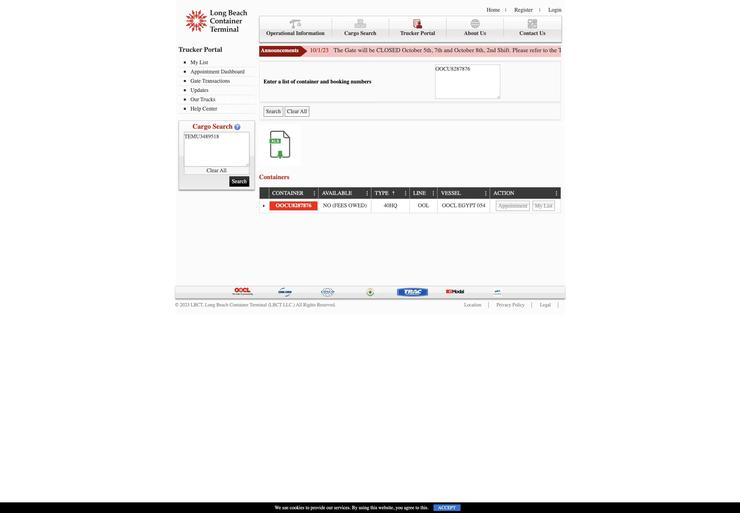 Task type: describe. For each thing, give the bounding box(es) containing it.
2 horizontal spatial to
[[544, 46, 548, 54]]

0 vertical spatial search
[[361, 30, 377, 36]]

long
[[205, 302, 215, 308]]

(fees
[[333, 203, 347, 209]]

center
[[203, 106, 217, 112]]

Enter container numbers and/ or booking numbers.  text field
[[184, 132, 249, 166]]

container
[[297, 79, 319, 85]]

5th,
[[424, 46, 433, 54]]

refer
[[530, 46, 542, 54]]

llc.)
[[283, 302, 295, 308]]

trucker portal link
[[390, 18, 447, 37]]

2023
[[180, 302, 190, 308]]

enter a list of container and booking numbers
[[264, 79, 372, 85]]

2 for from the left
[[687, 46, 694, 54]]

provide
[[311, 505, 326, 511]]

page
[[617, 46, 628, 54]]

1 vertical spatial and
[[321, 79, 329, 85]]

by
[[352, 505, 358, 511]]

owed)
[[349, 203, 367, 209]]

line column header
[[410, 188, 438, 199]]

our
[[327, 505, 333, 511]]

type column header
[[372, 188, 410, 199]]

services.
[[334, 505, 351, 511]]

truck
[[559, 46, 573, 54]]

closed
[[377, 46, 401, 54]]

©
[[175, 302, 179, 308]]

appointment dashboard link
[[184, 69, 254, 75]]

clear all button
[[184, 166, 249, 175]]

week.
[[704, 46, 719, 54]]

vessel
[[441, 190, 462, 197]]

clear all
[[207, 167, 227, 174]]

website,
[[379, 505, 395, 511]]

appointment
[[191, 69, 220, 75]]

tree grid containing container
[[260, 188, 561, 213]]

a
[[278, 79, 281, 85]]

054
[[478, 203, 486, 209]]

vessel link
[[441, 188, 465, 199]]

no
[[323, 203, 331, 209]]

edit column settings image for container
[[312, 191, 318, 196]]

2 october from the left
[[455, 46, 475, 54]]

0 horizontal spatial portal
[[204, 46, 222, 54]]

1 vertical spatial trucker portal
[[179, 46, 222, 54]]

list
[[283, 79, 290, 85]]

containers
[[259, 173, 290, 181]]

agree
[[404, 505, 415, 511]]

lbct,
[[191, 302, 204, 308]]

my list link
[[184, 59, 254, 66]]

privacy policy link
[[497, 302, 525, 308]]

be
[[369, 46, 375, 54]]

ool cell
[[410, 199, 438, 213]]

10/1/23
[[310, 46, 329, 54]]

beach
[[217, 302, 229, 308]]

gate inside my list appointment dashboard gate transactions updates our trucks help center
[[191, 78, 201, 84]]

we
[[275, 505, 281, 511]]

we use cookies to provide our services. by using this website, you agree to this.
[[275, 505, 429, 511]]

1 vertical spatial all
[[296, 302, 302, 308]]

action
[[494, 190, 515, 197]]

menu bar containing my list
[[179, 59, 258, 114]]

0 vertical spatial cargo search
[[345, 30, 377, 36]]

hours
[[588, 46, 603, 54]]

of
[[291, 79, 296, 85]]

using
[[359, 505, 369, 511]]

home
[[487, 7, 501, 13]]

0 horizontal spatial trucker
[[179, 46, 203, 54]]

1 october from the left
[[402, 46, 422, 54]]

transactions
[[202, 78, 230, 84]]

0 vertical spatial cargo
[[345, 30, 359, 36]]

contact
[[520, 30, 539, 36]]

help
[[191, 106, 201, 112]]

our
[[191, 96, 199, 103]]

register link
[[515, 7, 533, 13]]

edit column settings image for line
[[431, 191, 437, 196]]

oocl egypt 054
[[443, 203, 486, 209]]

action column header
[[490, 188, 561, 199]]

no (fees owed) cell
[[319, 199, 372, 213]]

1 horizontal spatial gate
[[345, 46, 357, 54]]

about
[[464, 30, 479, 36]]

edit column settings image for type
[[403, 191, 409, 196]]

oocl egypt 054 cell
[[438, 199, 490, 213]]

us for about us
[[480, 30, 487, 36]]

login
[[549, 7, 562, 13]]

40hq cell
[[372, 199, 410, 213]]

privacy policy
[[497, 302, 525, 308]]

10/1/23 the gate will be closed october 5th, 7th and october 8th, 2nd shift. please refer to the truck gate hours web page for further gate details for the week.
[[310, 46, 719, 54]]

type
[[375, 190, 389, 197]]

action link
[[494, 188, 518, 199]]

the
[[334, 46, 344, 54]]

details
[[669, 46, 685, 54]]

no (fees owed)
[[323, 203, 367, 209]]



Task type: vqa. For each thing, say whether or not it's contained in the screenshot.
Bay
no



Task type: locate. For each thing, give the bounding box(es) containing it.
1 horizontal spatial the
[[695, 46, 703, 54]]

1 for from the left
[[630, 46, 637, 54]]

gate
[[657, 46, 667, 54]]

0 horizontal spatial and
[[321, 79, 329, 85]]

enter
[[264, 79, 277, 85]]

available
[[322, 190, 352, 197]]

menu bar
[[259, 16, 562, 42], [179, 59, 258, 114]]

1 horizontal spatial cargo
[[345, 30, 359, 36]]

search up be
[[361, 30, 377, 36]]

1 horizontal spatial edit column settings image
[[484, 191, 489, 196]]

ool
[[418, 203, 430, 209]]

terminal
[[250, 302, 267, 308]]

0 horizontal spatial cargo
[[193, 123, 211, 130]]

to right refer
[[544, 46, 548, 54]]

1 horizontal spatial |
[[540, 7, 541, 13]]

container
[[273, 190, 304, 197]]

operational information link
[[260, 18, 332, 37]]

0 horizontal spatial october
[[402, 46, 422, 54]]

0 horizontal spatial us
[[480, 30, 487, 36]]

1 edit column settings image from the left
[[312, 191, 318, 196]]

© 2023 lbct, long beach container terminal (lbct llc.) all rights reserved.
[[175, 302, 336, 308]]

reserved.
[[317, 302, 336, 308]]

october left 8th,
[[455, 46, 475, 54]]

1 vertical spatial cargo search
[[193, 123, 233, 130]]

trucker portal up the "5th,"
[[401, 30, 436, 36]]

0 horizontal spatial all
[[220, 167, 227, 174]]

8th,
[[476, 46, 486, 54]]

0 horizontal spatial |
[[506, 7, 507, 13]]

trucks
[[201, 96, 216, 103]]

cell
[[490, 199, 561, 213]]

Enter container numbers and/ or booking numbers. Press ESC to reset input box text field
[[436, 65, 501, 99]]

0 vertical spatial all
[[220, 167, 227, 174]]

None button
[[285, 106, 310, 117], [496, 201, 530, 211], [533, 201, 555, 211], [285, 106, 310, 117], [496, 201, 530, 211], [533, 201, 555, 211]]

operational information
[[267, 30, 325, 36]]

numbers
[[351, 79, 372, 85]]

0 vertical spatial trucker
[[401, 30, 420, 36]]

updates
[[191, 87, 209, 93]]

cargo
[[345, 30, 359, 36], [193, 123, 211, 130]]

trucker up closed
[[401, 30, 420, 36]]

to left this.
[[416, 505, 420, 511]]

all right llc.)
[[296, 302, 302, 308]]

0 vertical spatial trucker portal
[[401, 30, 436, 36]]

this.
[[421, 505, 429, 511]]

you
[[396, 505, 403, 511]]

policy
[[513, 302, 525, 308]]

trucker portal
[[401, 30, 436, 36], [179, 46, 222, 54]]

1 horizontal spatial trucker portal
[[401, 30, 436, 36]]

october left the "5th,"
[[402, 46, 422, 54]]

1 horizontal spatial to
[[416, 505, 420, 511]]

1 horizontal spatial menu bar
[[259, 16, 562, 42]]

my list appointment dashboard gate transactions updates our trucks help center
[[191, 59, 245, 112]]

available column header
[[319, 188, 372, 199]]

2 horizontal spatial edit column settings image
[[554, 191, 560, 196]]

0 horizontal spatial edit column settings image
[[312, 191, 318, 196]]

edit column settings image right line link
[[431, 191, 437, 196]]

legal link
[[541, 302, 551, 308]]

1 vertical spatial menu bar
[[179, 59, 258, 114]]

all
[[220, 167, 227, 174], [296, 302, 302, 308]]

further
[[639, 46, 655, 54]]

cargo down 'help' at top
[[193, 123, 211, 130]]

edit column settings image inside vessel "column header"
[[484, 191, 489, 196]]

gate up the updates
[[191, 78, 201, 84]]

0 horizontal spatial for
[[630, 46, 637, 54]]

rights
[[303, 302, 316, 308]]

1 row from the top
[[260, 188, 561, 199]]

help center link
[[184, 106, 254, 112]]

will
[[358, 46, 368, 54]]

edit column settings image for action
[[554, 191, 560, 196]]

edit column settings image left available
[[312, 191, 318, 196]]

search
[[361, 30, 377, 36], [213, 123, 233, 130]]

gate transactions link
[[184, 78, 254, 84]]

|
[[506, 7, 507, 13], [540, 7, 541, 13]]

contact us link
[[504, 18, 562, 37]]

october
[[402, 46, 422, 54], [455, 46, 475, 54]]

trucker
[[401, 30, 420, 36], [179, 46, 203, 54]]

row containing container
[[260, 188, 561, 199]]

0 horizontal spatial the
[[550, 46, 557, 54]]

edit column settings image left 'line'
[[403, 191, 409, 196]]

line link
[[414, 188, 429, 199]]

0 horizontal spatial menu bar
[[179, 59, 258, 114]]

this
[[371, 505, 378, 511]]

1 vertical spatial portal
[[204, 46, 222, 54]]

1 us from the left
[[480, 30, 487, 36]]

1 vertical spatial cargo
[[193, 123, 211, 130]]

for
[[630, 46, 637, 54], [687, 46, 694, 54]]

information
[[296, 30, 325, 36]]

0 horizontal spatial trucker portal
[[179, 46, 222, 54]]

web
[[605, 46, 615, 54]]

edit column settings image for vessel
[[484, 191, 489, 196]]

1 horizontal spatial all
[[296, 302, 302, 308]]

container link
[[273, 188, 307, 199]]

the left truck
[[550, 46, 557, 54]]

home link
[[487, 7, 501, 13]]

privacy
[[497, 302, 512, 308]]

1 the from the left
[[550, 46, 557, 54]]

for right "details"
[[687, 46, 694, 54]]

row up the ool
[[260, 188, 561, 199]]

and left booking
[[321, 79, 329, 85]]

row containing oocu8287876
[[260, 199, 561, 213]]

edit column settings image inside action column header
[[554, 191, 560, 196]]

2 edit column settings image from the left
[[403, 191, 409, 196]]

menu bar containing operational information
[[259, 16, 562, 42]]

portal up my list link
[[204, 46, 222, 54]]

container column header
[[269, 188, 319, 199]]

cargo search link
[[332, 18, 390, 37]]

1 vertical spatial search
[[213, 123, 233, 130]]

container
[[230, 302, 249, 308]]

announcements
[[261, 47, 299, 54]]

0 horizontal spatial search
[[213, 123, 233, 130]]

gate right truck
[[575, 46, 587, 54]]

oocu8287876 cell
[[269, 199, 319, 213]]

3 edit column settings image from the left
[[431, 191, 437, 196]]

for right page
[[630, 46, 637, 54]]

search down help center link
[[213, 123, 233, 130]]

None submit
[[264, 106, 284, 117], [230, 176, 249, 187], [264, 106, 284, 117], [230, 176, 249, 187]]

legal
[[541, 302, 551, 308]]

vessel column header
[[438, 188, 490, 199]]

0 horizontal spatial cargo search
[[193, 123, 233, 130]]

0 horizontal spatial gate
[[191, 78, 201, 84]]

the
[[550, 46, 557, 54], [695, 46, 703, 54]]

portal up the "5th,"
[[421, 30, 436, 36]]

edit column settings image inside available column header
[[365, 191, 370, 196]]

updates link
[[184, 87, 254, 93]]

1 horizontal spatial edit column settings image
[[403, 191, 409, 196]]

trucker portal inside trucker portal link
[[401, 30, 436, 36]]

row
[[260, 188, 561, 199], [260, 199, 561, 213]]

2 | from the left
[[540, 7, 541, 13]]

1 horizontal spatial us
[[540, 30, 546, 36]]

us right contact
[[540, 30, 546, 36]]

accept
[[439, 505, 456, 510]]

1 horizontal spatial october
[[455, 46, 475, 54]]

tree grid
[[260, 188, 561, 213]]

1 horizontal spatial search
[[361, 30, 377, 36]]

edit column settings image
[[365, 191, 370, 196], [484, 191, 489, 196], [554, 191, 560, 196]]

1 horizontal spatial trucker
[[401, 30, 420, 36]]

clear
[[207, 167, 219, 174]]

1 horizontal spatial for
[[687, 46, 694, 54]]

| left "login"
[[540, 7, 541, 13]]

accept button
[[434, 505, 461, 511]]

edit column settings image inside line column header
[[431, 191, 437, 196]]

2 horizontal spatial edit column settings image
[[431, 191, 437, 196]]

2 edit column settings image from the left
[[484, 191, 489, 196]]

cargo search down center
[[193, 123, 233, 130]]

cargo up will
[[345, 30, 359, 36]]

2 the from the left
[[695, 46, 703, 54]]

location link
[[465, 302, 482, 308]]

register
[[515, 7, 533, 13]]

all right clear
[[220, 167, 227, 174]]

oocl
[[443, 203, 457, 209]]

edit column settings image inside type column header
[[403, 191, 409, 196]]

1 horizontal spatial cargo search
[[345, 30, 377, 36]]

gate right the
[[345, 46, 357, 54]]

1 edit column settings image from the left
[[365, 191, 370, 196]]

1 horizontal spatial and
[[444, 46, 453, 54]]

booking
[[331, 79, 350, 85]]

cargo search up will
[[345, 30, 377, 36]]

edit column settings image
[[312, 191, 318, 196], [403, 191, 409, 196], [431, 191, 437, 196]]

list
[[200, 59, 208, 66]]

and right the 7th
[[444, 46, 453, 54]]

trucker portal up list
[[179, 46, 222, 54]]

edit column settings image inside container column header
[[312, 191, 318, 196]]

login link
[[549, 7, 562, 13]]

1 vertical spatial trucker
[[179, 46, 203, 54]]

please
[[513, 46, 529, 54]]

cargo search
[[345, 30, 377, 36], [193, 123, 233, 130]]

our trucks link
[[184, 96, 254, 103]]

0 vertical spatial menu bar
[[259, 16, 562, 42]]

about us
[[464, 30, 487, 36]]

| right home link
[[506, 7, 507, 13]]

3 edit column settings image from the left
[[554, 191, 560, 196]]

1 | from the left
[[506, 7, 507, 13]]

use
[[282, 505, 289, 511]]

0 horizontal spatial edit column settings image
[[365, 191, 370, 196]]

2 us from the left
[[540, 30, 546, 36]]

contact us
[[520, 30, 546, 36]]

0 horizontal spatial to
[[306, 505, 310, 511]]

40hq
[[384, 203, 398, 209]]

us right about
[[480, 30, 487, 36]]

the left week.
[[695, 46, 703, 54]]

my
[[191, 59, 198, 66]]

2 row from the top
[[260, 199, 561, 213]]

shift.
[[498, 46, 512, 54]]

2 horizontal spatial gate
[[575, 46, 587, 54]]

0 vertical spatial and
[[444, 46, 453, 54]]

about us link
[[447, 18, 504, 37]]

2nd
[[487, 46, 496, 54]]

available link
[[322, 188, 356, 199]]

us for contact us
[[540, 30, 546, 36]]

row down 'line'
[[260, 199, 561, 213]]

1 horizontal spatial portal
[[421, 30, 436, 36]]

type link
[[375, 188, 400, 199]]

all inside "button"
[[220, 167, 227, 174]]

to left provide
[[306, 505, 310, 511]]

trucker up 'my' at the top
[[179, 46, 203, 54]]

gate
[[345, 46, 357, 54], [575, 46, 587, 54], [191, 78, 201, 84]]

0 vertical spatial portal
[[421, 30, 436, 36]]

edit column settings image for available
[[365, 191, 370, 196]]



